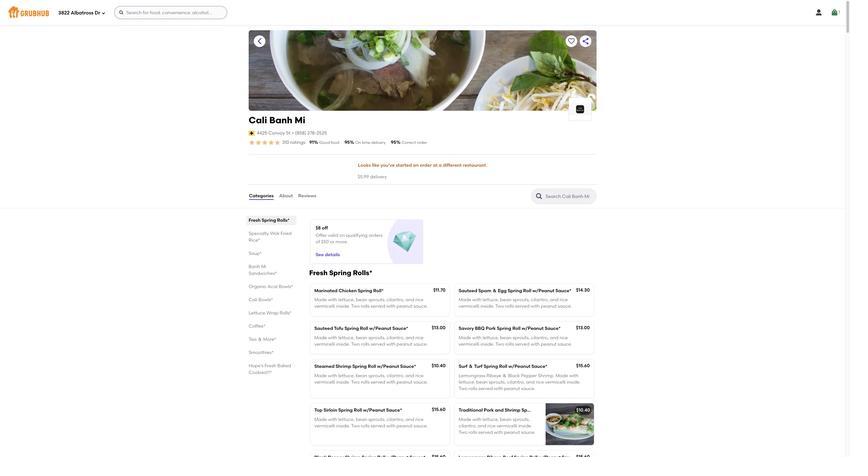 Task type: describe. For each thing, give the bounding box(es) containing it.
0 horizontal spatial svg image
[[102, 11, 105, 15]]

banh mi sandwiches*
[[249, 264, 277, 276]]

＆ inside 'tab'
[[258, 337, 262, 342]]

inside. for traditional pork and shrimp spring roll w/peanut sauce*
[[519, 424, 533, 429]]

lettuce, for savory bbq pork spring roll w/peanut sauce*
[[483, 335, 499, 341]]

$15.60 for made with lettuce, bean sprouts, cilantro, and rice vermicelli inside. two rolls served with peanut sauce.
[[432, 408, 446, 413]]

albatross
[[71, 10, 94, 16]]

served for sauteed tofu spring roll w/peanut sauce*
[[371, 342, 385, 347]]

vermicelli inside lemongrass ribeye ＆ black pepper shrimp.  made with lettuce, bean sprouts, cilantro, and rice vermicelli inside. two rolls served with peanut sauce.
[[545, 380, 566, 385]]

bean for top sirloin spring roll w/peanut sauce*
[[356, 417, 367, 423]]

4425 convoy st
[[257, 130, 291, 136]]

smoothies*
[[249, 350, 274, 356]]

see
[[316, 252, 324, 258]]

restaurant.
[[463, 163, 487, 168]]

inside. for marinated chicken spring roll*
[[336, 304, 350, 309]]

cali for cali banh mi
[[249, 115, 267, 126]]

details
[[325, 252, 340, 258]]

sauteed spam ＆ egg spring roll w/peanut sauce*
[[459, 288, 572, 294]]

4425
[[257, 130, 267, 136]]

rolls for sauteed tofu spring roll w/peanut sauce*
[[361, 342, 370, 347]]

served inside lemongrass ribeye ＆ black pepper shrimp.  made with lettuce, bean sprouts, cilantro, and rice vermicelli inside. two rolls served with peanut sauce.
[[479, 387, 493, 392]]

lettuce, for steamed shrimp spring roll w/peanut sauce*
[[338, 373, 355, 379]]

sauce. for marinated chicken spring roll*
[[414, 304, 428, 309]]

vermicelli for marinated chicken spring roll*
[[315, 304, 335, 309]]

$11.70
[[434, 288, 446, 293]]

steamed
[[315, 364, 335, 370]]

looks
[[358, 163, 371, 168]]

tea
[[249, 337, 257, 342]]

specialty wok fried rice* tab
[[249, 230, 294, 244]]

cilantro, inside lemongrass ribeye ＆ black pepper shrimp.  made with lettuce, bean sprouts, cilantro, and rice vermicelli inside. two rolls served with peanut sauce.
[[507, 380, 525, 385]]

offer
[[316, 233, 327, 239]]

310 ratings
[[282, 140, 306, 145]]

$13.00 for sauteed tofu spring roll w/peanut sauce*
[[432, 326, 446, 331]]

inside. for steamed shrimp spring roll w/peanut sauce*
[[336, 380, 350, 385]]

an
[[413, 163, 419, 168]]

lettuce, for sauteed spam ＆ egg spring roll w/peanut sauce*
[[483, 297, 499, 303]]

rice for savory bbq pork spring roll w/peanut sauce*
[[560, 335, 568, 341]]

see details
[[316, 252, 340, 258]]

made with lettuce, bean sprouts, cilantro, and rice vermicelli inside. two rolls served with peanut sauce. for chicken
[[315, 297, 428, 309]]

cookies!!!*
[[249, 370, 272, 376]]

and for steamed shrimp spring roll w/peanut sauce*
[[406, 373, 414, 379]]

1 vertical spatial rolls*
[[353, 269, 373, 277]]

sauteed tofu spring roll w/peanut sauce*
[[315, 326, 408, 332]]

and for marinated chicken spring roll*
[[406, 297, 414, 303]]

orders
[[369, 233, 383, 239]]

on
[[355, 141, 361, 145]]

2525
[[317, 130, 327, 136]]

rolls for marinated chicken spring roll*
[[361, 304, 370, 309]]

lettuce, for marinated chicken spring roll*
[[338, 297, 355, 303]]

inside. for sauteed tofu spring roll w/peanut sauce*
[[336, 342, 350, 347]]

1 horizontal spatial bowls*
[[279, 284, 293, 290]]

correct
[[402, 141, 416, 145]]

ratings
[[290, 140, 306, 145]]

rolls inside lemongrass ribeye ＆ black pepper shrimp.  made with lettuce, bean sprouts, cilantro, and rice vermicelli inside. two rolls served with peanut sauce.
[[469, 387, 478, 392]]

pepper
[[521, 373, 537, 379]]

off
[[322, 225, 328, 231]]

3822 albatross dr
[[58, 10, 100, 16]]

sauce. for traditional pork and shrimp spring roll w/peanut sauce*
[[521, 430, 536, 436]]

made for sauteed tofu spring roll w/peanut sauce*
[[315, 335, 327, 341]]

cali bowls*
[[249, 297, 273, 303]]

correct order
[[402, 141, 427, 145]]

fried
[[281, 231, 292, 236]]

• (858) 278-2525
[[292, 130, 327, 136]]

sauce. for sauteed spam ＆ egg spring roll w/peanut sauce*
[[558, 304, 572, 309]]

reviews
[[298, 194, 316, 199]]

spam
[[479, 288, 492, 294]]

bbq
[[475, 326, 485, 332]]

dr
[[95, 10, 100, 16]]

like
[[372, 163, 380, 168]]

marinated
[[315, 288, 338, 294]]

1 button
[[831, 7, 841, 18]]

sandwiches*
[[249, 271, 277, 276]]

traditional pork and shrimp spring roll w/peanut sauce*
[[459, 408, 586, 414]]

$5.99
[[358, 174, 369, 180]]

sprouts, for savory bbq pork spring roll w/peanut sauce*
[[513, 335, 530, 341]]

two for sauteed tofu spring roll w/peanut sauce*
[[351, 342, 360, 347]]

$50
[[321, 240, 329, 245]]

different
[[443, 163, 462, 168]]

lettuce
[[249, 311, 266, 316]]

or
[[330, 240, 335, 245]]

surf
[[459, 364, 468, 370]]

served for savory bbq pork spring roll w/peanut sauce*
[[515, 342, 530, 347]]

sirloin
[[324, 408, 337, 414]]

sauce. for sauteed tofu spring roll w/peanut sauce*
[[414, 342, 428, 347]]

ribeye
[[487, 373, 502, 379]]

time
[[362, 141, 370, 145]]

peanut for sauteed spam ＆ egg spring roll w/peanut sauce*
[[541, 304, 557, 309]]

coffee*
[[249, 324, 266, 329]]

tea ＆ more*
[[249, 337, 276, 342]]

rolls for traditional pork and shrimp spring roll w/peanut sauce*
[[469, 430, 478, 436]]

organic
[[249, 284, 267, 290]]

banh inside banh mi sandwiches*
[[249, 264, 260, 270]]

$15.60 for lemongrass ribeye ＆ black pepper shrimp.  made with lettuce, bean sprouts, cilantro, and rice vermicelli inside. two rolls served with peanut sauce.
[[577, 364, 590, 369]]

fresh inside fresh spring rolls* tab
[[249, 218, 261, 223]]

sprouts, inside lemongrass ribeye ＆ black pepper shrimp.  made with lettuce, bean sprouts, cilantro, and rice vermicelli inside. two rolls served with peanut sauce.
[[489, 380, 506, 385]]

cali for cali bowls*
[[249, 297, 258, 303]]

lemongrass ribeye ＆ black pepper shrimp.  made with lettuce, bean sprouts, cilantro, and rice vermicelli inside. two rolls served with peanut sauce.
[[459, 373, 581, 392]]

vermicelli for sauteed spam ＆ egg spring roll w/peanut sauce*
[[459, 304, 480, 309]]

cilantro, for traditional pork and shrimp spring roll w/peanut sauce*
[[459, 424, 477, 429]]

marinated chicken spring roll*
[[315, 288, 384, 294]]

Search Cali Banh Mi search field
[[545, 194, 595, 200]]

rolls for top sirloin spring roll w/peanut sauce*
[[361, 424, 370, 429]]

hope's
[[249, 363, 264, 369]]

cali bowls* tab
[[249, 297, 294, 303]]

made with lettuce, bean sprouts, cilantro, and rice vermicelli inside. two rolls served with peanut sauce. for tofu
[[315, 335, 428, 347]]

on time delivery
[[355, 141, 386, 145]]

2 horizontal spatial fresh
[[309, 269, 328, 277]]

1 vertical spatial delivery
[[370, 174, 387, 180]]

vermicelli for top sirloin spring roll w/peanut sauce*
[[315, 424, 335, 429]]

bean for savory bbq pork spring roll w/peanut sauce*
[[500, 335, 512, 341]]

1 vertical spatial shrimp
[[505, 408, 521, 414]]

cali banh mi
[[249, 115, 306, 126]]

roll*
[[374, 288, 384, 294]]

sauce. inside lemongrass ribeye ＆ black pepper shrimp.  made with lettuce, bean sprouts, cilantro, and rice vermicelli inside. two rolls served with peanut sauce.
[[521, 387, 536, 392]]

lettuce, for sauteed tofu spring roll w/peanut sauce*
[[338, 335, 355, 341]]

and for traditional pork and shrimp spring roll w/peanut sauce*
[[478, 424, 487, 429]]

turf
[[474, 364, 483, 370]]

sauce. for steamed shrimp spring roll w/peanut sauce*
[[414, 380, 428, 385]]

top
[[315, 408, 323, 414]]

made with lettuce, bean sprouts, cilantro, and rice vermicelli inside. two rolls served with peanut sauce. for spam
[[459, 297, 572, 309]]

savory
[[459, 326, 474, 332]]

sprouts, for traditional pork and shrimp spring roll w/peanut sauce*
[[513, 417, 530, 423]]

made for traditional pork and shrimp spring roll w/peanut sauce*
[[459, 417, 472, 423]]

0 vertical spatial shrimp
[[336, 364, 351, 370]]

fresh spring rolls* tab
[[249, 217, 294, 224]]

and inside lemongrass ribeye ＆ black pepper shrimp.  made with lettuce, bean sprouts, cilantro, and rice vermicelli inside. two rolls served with peanut sauce.
[[526, 380, 535, 385]]

$5.99 delivery
[[358, 174, 387, 180]]

hope's fresh baked cookies!!!* tab
[[249, 363, 294, 376]]

lemongrass
[[459, 373, 486, 379]]

made for marinated chicken spring roll*
[[315, 297, 327, 303]]

cilantro, for steamed shrimp spring roll w/peanut sauce*
[[387, 373, 405, 379]]

two for traditional pork and shrimp spring roll w/peanut sauce*
[[459, 430, 468, 436]]

$8
[[316, 225, 321, 231]]

0 vertical spatial delivery
[[371, 141, 386, 145]]

vermicelli for sauteed tofu spring roll w/peanut sauce*
[[315, 342, 335, 347]]

95 for on time delivery
[[345, 140, 350, 145]]

95 for correct order
[[391, 140, 396, 145]]

caret left icon image
[[256, 37, 264, 45]]

fresh inside hope's fresh baked cookies!!!*
[[265, 363, 276, 369]]

(858)
[[295, 130, 306, 136]]

bean inside lemongrass ribeye ＆ black pepper shrimp.  made with lettuce, bean sprouts, cilantro, and rice vermicelli inside. two rolls served with peanut sauce.
[[477, 380, 488, 385]]

coffee* tab
[[249, 323, 294, 330]]

bean for sauteed spam ＆ egg spring roll w/peanut sauce*
[[500, 297, 512, 303]]

a
[[439, 163, 442, 168]]

$8 off offer valid on qualifying orders of $50 or more.
[[316, 225, 383, 245]]

cilantro, for sauteed tofu spring roll w/peanut sauce*
[[387, 335, 405, 341]]

inside. for top sirloin spring roll w/peanut sauce*
[[336, 424, 350, 429]]

good food
[[319, 141, 340, 145]]

served for sauteed spam ＆ egg spring roll w/peanut sauce*
[[515, 304, 530, 309]]

278-
[[308, 130, 317, 136]]

acai
[[268, 284, 278, 290]]



Task type: vqa. For each thing, say whether or not it's contained in the screenshot.
THE BBQ
yes



Task type: locate. For each thing, give the bounding box(es) containing it.
1 horizontal spatial $15.60
[[577, 364, 590, 369]]

95 left correct
[[391, 140, 396, 145]]

0 horizontal spatial svg image
[[119, 10, 124, 15]]

chicken
[[339, 288, 357, 294]]

peanut for top sirloin spring roll w/peanut sauce*
[[397, 424, 413, 429]]

•
[[292, 130, 294, 136]]

two down egg
[[496, 304, 504, 309]]

and for savory bbq pork spring roll w/peanut sauce*
[[550, 335, 559, 341]]

sprouts, for top sirloin spring roll w/peanut sauce*
[[369, 417, 386, 423]]

＆ left the turf
[[469, 364, 473, 370]]

＆ inside lemongrass ribeye ＆ black pepper shrimp.  made with lettuce, bean sprouts, cilantro, and rice vermicelli inside. two rolls served with peanut sauce.
[[503, 373, 507, 379]]

lettuce, for top sirloin spring roll w/peanut sauce*
[[338, 417, 355, 423]]

1 vertical spatial order
[[420, 163, 432, 168]]

Search for food, convenience, alcohol... search field
[[114, 6, 227, 19]]

1 vertical spatial banh
[[249, 264, 260, 270]]

1
[[839, 10, 841, 15]]

bowls* up lettuce wrap rolls*
[[259, 297, 273, 303]]

0 horizontal spatial fresh spring rolls*
[[249, 218, 290, 223]]

served down steamed shrimp spring roll w/peanut sauce*
[[371, 380, 385, 385]]

two inside lemongrass ribeye ＆ black pepper shrimp.  made with lettuce, bean sprouts, cilantro, and rice vermicelli inside. two rolls served with peanut sauce.
[[459, 387, 468, 392]]

sauteed for sauteed spam ＆ egg spring roll w/peanut sauce*
[[459, 288, 478, 294]]

1 95 from the left
[[345, 140, 350, 145]]

0 vertical spatial mi
[[295, 115, 306, 126]]

two for sauteed spam ＆ egg spring roll w/peanut sauce*
[[496, 304, 504, 309]]

0 vertical spatial banh
[[269, 115, 293, 126]]

1 vertical spatial fresh spring rolls*
[[309, 269, 373, 277]]

95 left on
[[345, 140, 350, 145]]

soup*
[[249, 251, 262, 256]]

1 horizontal spatial sauteed
[[459, 288, 478, 294]]

rolls down sauteed tofu spring roll w/peanut sauce*
[[361, 342, 370, 347]]

lettuce wrap rolls* tab
[[249, 310, 294, 317]]

vermicelli down tofu
[[315, 342, 335, 347]]

sprouts, down "ribeye" at the bottom right of the page
[[489, 380, 506, 385]]

made down 'traditional'
[[459, 417, 472, 423]]

sauce. for savory bbq pork spring roll w/peanut sauce*
[[558, 342, 572, 347]]

cali banh mi logo image
[[569, 103, 592, 115]]

two down savory bbq pork spring roll w/peanut sauce*
[[496, 342, 504, 347]]

rolls down the 'marinated chicken spring roll*'
[[361, 304, 370, 309]]

soup* tab
[[249, 250, 294, 257]]

shrimp right steamed
[[336, 364, 351, 370]]

sprouts, down steamed shrimp spring roll w/peanut sauce*
[[369, 373, 386, 379]]

vermicelli down steamed
[[315, 380, 335, 385]]

rolls down savory bbq pork spring roll w/peanut sauce*
[[506, 342, 514, 347]]

save this restaurant image
[[568, 37, 576, 45]]

made for savory bbq pork spring roll w/peanut sauce*
[[459, 335, 472, 341]]

sprouts, for steamed shrimp spring roll w/peanut sauce*
[[369, 373, 386, 379]]

1 horizontal spatial mi
[[295, 115, 306, 126]]

inside. inside lemongrass ribeye ＆ black pepper shrimp.  made with lettuce, bean sprouts, cilantro, and rice vermicelli inside. two rolls served with peanut sauce.
[[567, 380, 581, 385]]

rice for traditional pork and shrimp spring roll w/peanut sauce*
[[488, 424, 496, 429]]

rice for steamed shrimp spring roll w/peanut sauce*
[[416, 373, 424, 379]]

rice for sauteed tofu spring roll w/peanut sauce*
[[416, 335, 424, 341]]

share icon image
[[582, 37, 590, 45]]

good
[[319, 141, 330, 145]]

search icon image
[[536, 193, 543, 200]]

svg image inside 1 button
[[831, 9, 839, 16]]

$14.30
[[576, 288, 590, 293]]

vermicelli down sirloin
[[315, 424, 335, 429]]

fresh down see
[[309, 269, 328, 277]]

served for traditional pork and shrimp spring roll w/peanut sauce*
[[479, 430, 493, 436]]

1 horizontal spatial $13.00
[[576, 326, 590, 331]]

traditional pork and shrimp spring roll w/peanut sauce* image
[[546, 404, 594, 446]]

made up steamed
[[315, 335, 327, 341]]

served down savory bbq pork spring roll w/peanut sauce*
[[515, 342, 530, 347]]

2 vertical spatial rolls*
[[280, 311, 292, 316]]

sprouts, down roll*
[[369, 297, 386, 303]]

subscription pass image
[[249, 131, 255, 136]]

0 horizontal spatial bowls*
[[259, 297, 273, 303]]

rolls* for fresh spring rolls* tab
[[277, 218, 290, 223]]

made down the savory
[[459, 335, 472, 341]]

roll
[[523, 288, 532, 294], [360, 326, 368, 332], [513, 326, 521, 332], [368, 364, 376, 370], [499, 364, 508, 370], [354, 408, 362, 414], [537, 408, 546, 414]]

served down roll*
[[371, 304, 385, 309]]

banh up sandwiches*
[[249, 264, 260, 270]]

vermicelli for savory bbq pork spring roll w/peanut sauce*
[[459, 342, 480, 347]]

2 cali from the top
[[249, 297, 258, 303]]

cali up the lettuce in the left of the page
[[249, 297, 258, 303]]

fresh spring rolls*
[[249, 218, 290, 223], [309, 269, 373, 277]]

bean down the 'marinated chicken spring roll*'
[[356, 297, 367, 303]]

savory bbq pork spring roll w/peanut sauce*
[[459, 326, 561, 332]]

delivery
[[371, 141, 386, 145], [370, 174, 387, 180]]

sprouts, for marinated chicken spring roll*
[[369, 297, 386, 303]]

0 vertical spatial sauteed
[[459, 288, 478, 294]]

smoothies* tab
[[249, 350, 294, 356]]

wok
[[270, 231, 280, 236]]

＆ down surf ＆ turf spring roll w/peanut sauce*
[[503, 373, 507, 379]]

made with lettuce, bean sprouts, cilantro, and rice vermicelli inside. two rolls served with peanut sauce. for bbq
[[459, 335, 572, 347]]

vermicelli down marinated
[[315, 304, 335, 309]]

1 vertical spatial pork
[[484, 408, 494, 414]]

1 cali from the top
[[249, 115, 267, 126]]

peanut
[[397, 304, 413, 309], [541, 304, 557, 309], [397, 342, 413, 347], [541, 342, 557, 347], [397, 380, 413, 385], [504, 387, 520, 392], [397, 424, 413, 429], [504, 430, 520, 436]]

convoy
[[268, 130, 285, 136]]

rolls down steamed shrimp spring roll w/peanut sauce*
[[361, 380, 370, 385]]

more*
[[263, 337, 276, 342]]

1 vertical spatial cali
[[249, 297, 258, 303]]

spring
[[262, 218, 276, 223], [329, 269, 352, 277], [358, 288, 372, 294], [508, 288, 522, 294], [345, 326, 359, 332], [497, 326, 512, 332], [353, 364, 367, 370], [484, 364, 498, 370], [339, 408, 353, 414], [522, 408, 536, 414]]

$13.00 for savory bbq pork spring roll w/peanut sauce*
[[576, 326, 590, 331]]

made with lettuce, bean sprouts, cilantro, and rice vermicelli inside. two rolls served with peanut sauce. down savory bbq pork spring roll w/peanut sauce*
[[459, 335, 572, 347]]

fresh spring rolls* up wok
[[249, 218, 290, 223]]

cilantro, for sauteed spam ＆ egg spring roll w/peanut sauce*
[[531, 297, 549, 303]]

fresh up cookies!!!*
[[265, 363, 276, 369]]

sauteed
[[459, 288, 478, 294], [315, 326, 333, 332]]

1 vertical spatial bowls*
[[259, 297, 273, 303]]

bowls* right the acai
[[279, 284, 293, 290]]

categories button
[[249, 185, 274, 208]]

inside. for sauteed spam ＆ egg spring roll w/peanut sauce*
[[481, 304, 495, 309]]

made with lettuce, bean sprouts, cilantro, and rice vermicelli inside. two rolls served with peanut sauce. down roll*
[[315, 297, 428, 309]]

save this restaurant button
[[566, 35, 578, 47]]

black
[[508, 373, 520, 379]]

made with lettuce, bean sprouts, cilantro, and rice vermicelli inside. two rolls served with peanut sauce. down "traditional pork and shrimp spring roll w/peanut sauce*"
[[459, 417, 536, 436]]

served down top sirloin spring roll w/peanut sauce*
[[371, 424, 385, 429]]

2 $13.00 from the left
[[576, 326, 590, 331]]

made down marinated
[[315, 297, 327, 303]]

lettuce, for traditional pork and shrimp spring roll w/peanut sauce*
[[483, 417, 499, 423]]

bean for marinated chicken spring roll*
[[356, 297, 367, 303]]

1 vertical spatial $15.60
[[432, 408, 446, 413]]

served for top sirloin spring roll w/peanut sauce*
[[371, 424, 385, 429]]

about button
[[279, 185, 293, 208]]

vermicelli down "traditional pork and shrimp spring roll w/peanut sauce*"
[[497, 424, 518, 429]]

1 vertical spatial mi
[[261, 264, 266, 270]]

made down steamed
[[315, 373, 327, 379]]

served
[[371, 304, 385, 309], [515, 304, 530, 309], [371, 342, 385, 347], [515, 342, 530, 347], [371, 380, 385, 385], [479, 387, 493, 392], [371, 424, 385, 429], [479, 430, 493, 436]]

bean down steamed shrimp spring roll w/peanut sauce*
[[356, 373, 367, 379]]

vermicelli down the shrimp.
[[545, 380, 566, 385]]

lettuce, down 'traditional'
[[483, 417, 499, 423]]

banh mi sandwiches* tab
[[249, 264, 294, 277]]

0 vertical spatial pork
[[486, 326, 496, 332]]

rolls* inside tab
[[277, 218, 290, 223]]

lettuce, down steamed shrimp spring roll w/peanut sauce*
[[338, 373, 355, 379]]

made with lettuce, bean sprouts, cilantro, and rice vermicelli inside. two rolls served with peanut sauce. for pork
[[459, 417, 536, 436]]

top sirloin spring roll w/peanut sauce*
[[315, 408, 402, 414]]

sprouts, for sauteed tofu spring roll w/peanut sauce*
[[369, 335, 386, 341]]

bean down egg
[[500, 297, 512, 303]]

inside.
[[336, 304, 350, 309], [481, 304, 495, 309], [336, 342, 350, 347], [481, 342, 495, 347], [336, 380, 350, 385], [567, 380, 581, 385], [336, 424, 350, 429], [519, 424, 533, 429]]

bean for steamed shrimp spring roll w/peanut sauce*
[[356, 373, 367, 379]]

lettuce, inside lemongrass ribeye ＆ black pepper shrimp.  made with lettuce, bean sprouts, cilantro, and rice vermicelli inside. two rolls served with peanut sauce.
[[459, 380, 475, 385]]

started
[[396, 163, 412, 168]]

fresh up specialty
[[249, 218, 261, 223]]

1 $13.00 from the left
[[432, 326, 446, 331]]

and for top sirloin spring roll w/peanut sauce*
[[406, 417, 414, 423]]

＆ right tea
[[258, 337, 262, 342]]

rolls for steamed shrimp spring roll w/peanut sauce*
[[361, 380, 370, 385]]

0 horizontal spatial mi
[[261, 264, 266, 270]]

made with lettuce, bean sprouts, cilantro, and rice vermicelli inside. two rolls served with peanut sauce. for sirloin
[[315, 417, 428, 429]]

1 horizontal spatial 95
[[391, 140, 396, 145]]

0 vertical spatial $10.40
[[432, 364, 446, 369]]

two down top sirloin spring roll w/peanut sauce*
[[351, 424, 360, 429]]

two for steamed shrimp spring roll w/peanut sauce*
[[351, 380, 360, 385]]

1 vertical spatial fresh
[[309, 269, 328, 277]]

made right the shrimp.
[[556, 373, 569, 379]]

tofu
[[334, 326, 344, 332]]

vermicelli down the savory
[[459, 342, 480, 347]]

bean down "traditional pork and shrimp spring roll w/peanut sauce*"
[[500, 417, 512, 423]]

pork right bbq at the right of page
[[486, 326, 496, 332]]

1 horizontal spatial svg image
[[815, 9, 823, 16]]

you've
[[381, 163, 395, 168]]

order right correct
[[417, 141, 427, 145]]

0 horizontal spatial fresh
[[249, 218, 261, 223]]

cali inside tab
[[249, 297, 258, 303]]

st
[[286, 130, 291, 136]]

fresh spring rolls* up chicken
[[309, 269, 373, 277]]

two down steamed shrimp spring roll w/peanut sauce*
[[351, 380, 360, 385]]

peanut for traditional pork and shrimp spring roll w/peanut sauce*
[[504, 430, 520, 436]]

looks like you've started an order at a different restaurant.
[[358, 163, 487, 168]]

bowls*
[[279, 284, 293, 290], [259, 297, 273, 303]]

made with lettuce, bean sprouts, cilantro, and rice vermicelli inside. two rolls served with peanut sauce. down top sirloin spring roll w/peanut sauce*
[[315, 417, 428, 429]]

organic acai bowls* tab
[[249, 283, 294, 290]]

qualifying
[[346, 233, 368, 239]]

rice for top sirloin spring roll w/peanut sauce*
[[416, 417, 424, 423]]

svg image left 1 button on the right top of the page
[[815, 9, 823, 16]]

served for marinated chicken spring roll*
[[371, 304, 385, 309]]

egg
[[498, 288, 507, 294]]

＆ left egg
[[493, 288, 497, 294]]

rice for marinated chicken spring roll*
[[416, 297, 424, 303]]

3822
[[58, 10, 70, 16]]

made with lettuce, bean sprouts, cilantro, and rice vermicelli inside. two rolls served with peanut sauce. for shrimp
[[315, 373, 428, 385]]

0 vertical spatial $15.60
[[577, 364, 590, 369]]

sauce*
[[556, 288, 572, 294], [393, 326, 408, 332], [545, 326, 561, 332], [400, 364, 416, 370], [532, 364, 548, 370], [386, 408, 402, 414], [570, 408, 586, 414]]

rolls* up fried
[[277, 218, 290, 223]]

cilantro, for savory bbq pork spring roll w/peanut sauce*
[[531, 335, 549, 341]]

＆
[[493, 288, 497, 294], [258, 337, 262, 342], [469, 364, 473, 370], [503, 373, 507, 379]]

1 horizontal spatial fresh spring rolls*
[[309, 269, 373, 277]]

bean for traditional pork and shrimp spring roll w/peanut sauce*
[[500, 417, 512, 423]]

sprouts, down sauteed tofu spring roll w/peanut sauce*
[[369, 335, 386, 341]]

baked
[[277, 363, 291, 369]]

peanut for savory bbq pork spring roll w/peanut sauce*
[[541, 342, 557, 347]]

0 vertical spatial fresh spring rolls*
[[249, 218, 290, 223]]

0 vertical spatial bowls*
[[279, 284, 293, 290]]

sprouts, down savory bbq pork spring roll w/peanut sauce*
[[513, 335, 530, 341]]

rolls for savory bbq pork spring roll w/peanut sauce*
[[506, 342, 514, 347]]

sauteed for sauteed tofu spring roll w/peanut sauce*
[[315, 326, 333, 332]]

0 vertical spatial fresh
[[249, 218, 261, 223]]

cali up the 4425 at the left top of page
[[249, 115, 267, 126]]

rolls* right 'wrap' at the left
[[280, 311, 292, 316]]

star icon image
[[249, 140, 255, 146], [255, 140, 262, 146], [262, 140, 268, 146], [268, 140, 275, 146], [275, 140, 281, 146], [275, 140, 281, 146]]

made
[[315, 297, 327, 303], [459, 297, 472, 303], [315, 335, 327, 341], [459, 335, 472, 341], [315, 373, 327, 379], [556, 373, 569, 379], [315, 417, 327, 423], [459, 417, 472, 423]]

organic acai bowls*
[[249, 284, 293, 290]]

svg image
[[815, 9, 823, 16], [102, 11, 105, 15]]

banh up convoy at the left
[[269, 115, 293, 126]]

main navigation navigation
[[0, 0, 846, 25]]

made for top sirloin spring roll w/peanut sauce*
[[315, 417, 327, 423]]

svg image
[[831, 9, 839, 16], [119, 10, 124, 15]]

made up the savory
[[459, 297, 472, 303]]

peanut for sauteed tofu spring roll w/peanut sauce*
[[397, 342, 413, 347]]

bean down sauteed tofu spring roll w/peanut sauce*
[[356, 335, 367, 341]]

made with lettuce, bean sprouts, cilantro, and rice vermicelli inside. two rolls served with peanut sauce.
[[315, 297, 428, 309], [459, 297, 572, 309], [315, 335, 428, 347], [459, 335, 572, 347], [315, 373, 428, 385], [315, 417, 428, 429], [459, 417, 536, 436]]

rolls* up the 'marinated chicken spring roll*'
[[353, 269, 373, 277]]

banh
[[269, 115, 293, 126], [249, 264, 260, 270]]

1 horizontal spatial banh
[[269, 115, 293, 126]]

sprouts, for sauteed spam ＆ egg spring roll w/peanut sauce*
[[513, 297, 530, 303]]

about
[[279, 194, 293, 199]]

more.
[[336, 240, 348, 245]]

bean down top sirloin spring roll w/peanut sauce*
[[356, 417, 367, 423]]

1 horizontal spatial fresh
[[265, 363, 276, 369]]

rolls* for the 'lettuce wrap rolls*' 'tab'
[[280, 311, 292, 316]]

0 horizontal spatial sauteed
[[315, 326, 333, 332]]

made inside lemongrass ribeye ＆ black pepper shrimp.  made with lettuce, bean sprouts, cilantro, and rice vermicelli inside. two rolls served with peanut sauce.
[[556, 373, 569, 379]]

sprouts, down top sirloin spring roll w/peanut sauce*
[[369, 417, 386, 423]]

mi up (858) at left
[[295, 115, 306, 126]]

wrap
[[267, 311, 279, 316]]

two down 'traditional'
[[459, 430, 468, 436]]

served down 'traditional'
[[479, 430, 493, 436]]

0 horizontal spatial banh
[[249, 264, 260, 270]]

steamed shrimp spring roll w/peanut sauce*
[[315, 364, 416, 370]]

1 horizontal spatial shrimp
[[505, 408, 521, 414]]

cilantro,
[[387, 297, 405, 303], [531, 297, 549, 303], [387, 335, 405, 341], [531, 335, 549, 341], [387, 373, 405, 379], [507, 380, 525, 385], [387, 417, 405, 423], [459, 424, 477, 429]]

0 vertical spatial cali
[[249, 115, 267, 126]]

traditional
[[459, 408, 483, 414]]

1 vertical spatial $10.40
[[577, 408, 590, 414]]

sprouts, down "traditional pork and shrimp spring roll w/peanut sauce*"
[[513, 417, 530, 423]]

rolls down top sirloin spring roll w/peanut sauce*
[[361, 424, 370, 429]]

mi inside banh mi sandwiches*
[[261, 264, 266, 270]]

lettuce wrap rolls*
[[249, 311, 292, 316]]

shrimp down lemongrass ribeye ＆ black pepper shrimp.  made with lettuce, bean sprouts, cilantro, and rice vermicelli inside. two rolls served with peanut sauce.
[[505, 408, 521, 414]]

tea ＆ more* tab
[[249, 336, 294, 343]]

1 vertical spatial sauteed
[[315, 326, 333, 332]]

made with lettuce, bean sprouts, cilantro, and rice vermicelli inside. two rolls served with peanut sauce. down steamed shrimp spring roll w/peanut sauce*
[[315, 373, 428, 385]]

pork
[[486, 326, 496, 332], [484, 408, 494, 414]]

0 horizontal spatial 95
[[345, 140, 350, 145]]

rice for sauteed spam ＆ egg spring roll w/peanut sauce*
[[560, 297, 568, 303]]

sprouts, down sauteed spam ＆ egg spring roll w/peanut sauce* on the right of page
[[513, 297, 530, 303]]

specialty wok fried rice*
[[249, 231, 292, 243]]

categories
[[249, 194, 274, 199]]

fresh spring rolls* inside tab
[[249, 218, 290, 223]]

cilantro, for top sirloin spring roll w/peanut sauce*
[[387, 417, 405, 423]]

lettuce, down lemongrass
[[459, 380, 475, 385]]

0 horizontal spatial $10.40
[[432, 364, 446, 369]]

and
[[406, 297, 414, 303], [550, 297, 559, 303], [406, 335, 414, 341], [550, 335, 559, 341], [406, 373, 414, 379], [526, 380, 535, 385], [495, 408, 504, 414], [406, 417, 414, 423], [478, 424, 487, 429]]

vermicelli
[[315, 304, 335, 309], [459, 304, 480, 309], [315, 342, 335, 347], [459, 342, 480, 347], [315, 380, 335, 385], [545, 380, 566, 385], [315, 424, 335, 429], [497, 424, 518, 429]]

fresh
[[249, 218, 261, 223], [309, 269, 328, 277], [265, 363, 276, 369]]

rice
[[416, 297, 424, 303], [560, 297, 568, 303], [416, 335, 424, 341], [560, 335, 568, 341], [416, 373, 424, 379], [536, 380, 544, 385], [416, 417, 424, 423], [488, 424, 496, 429]]

$15.60
[[577, 364, 590, 369], [432, 408, 446, 413]]

lettuce, down top sirloin spring roll w/peanut sauce*
[[338, 417, 355, 423]]

lettuce, down bbq at the right of page
[[483, 335, 499, 341]]

91
[[309, 140, 314, 145]]

vermicelli for traditional pork and shrimp spring roll w/peanut sauce*
[[497, 424, 518, 429]]

2 95 from the left
[[391, 140, 396, 145]]

0 vertical spatial order
[[417, 141, 427, 145]]

of
[[316, 240, 320, 245]]

valid
[[328, 233, 338, 239]]

pork right 'traditional'
[[484, 408, 494, 414]]

mi up sandwiches*
[[261, 264, 266, 270]]

inside. for savory bbq pork spring roll w/peanut sauce*
[[481, 342, 495, 347]]

order left at
[[420, 163, 432, 168]]

made for sauteed spam ＆ egg spring roll w/peanut sauce*
[[459, 297, 472, 303]]

cilantro, for marinated chicken spring roll*
[[387, 297, 405, 303]]

two for top sirloin spring roll w/peanut sauce*
[[351, 424, 360, 429]]

made for steamed shrimp spring roll w/peanut sauce*
[[315, 373, 327, 379]]

made down top
[[315, 417, 327, 423]]

rice*
[[249, 238, 260, 243]]

served down sauteed tofu spring roll w/peanut sauce*
[[371, 342, 385, 347]]

made with lettuce, bean sprouts, cilantro, and rice vermicelli inside. two rolls served with peanut sauce. down sauteed tofu spring roll w/peanut sauce*
[[315, 335, 428, 347]]

and for sauteed spam ＆ egg spring roll w/peanut sauce*
[[550, 297, 559, 303]]

lettuce, down chicken
[[338, 297, 355, 303]]

0 horizontal spatial $15.60
[[432, 408, 446, 413]]

lettuce, down 'spam' on the bottom of the page
[[483, 297, 499, 303]]

order inside button
[[420, 163, 432, 168]]

0 horizontal spatial $13.00
[[432, 326, 446, 331]]

food
[[331, 141, 340, 145]]

1 horizontal spatial svg image
[[831, 9, 839, 16]]

two down lemongrass
[[459, 387, 468, 392]]

two down the 'marinated chicken spring roll*'
[[351, 304, 360, 309]]

peanut for marinated chicken spring roll*
[[397, 304, 413, 309]]

rolls for sauteed spam ＆ egg spring roll w/peanut sauce*
[[506, 304, 514, 309]]

sauteed left tofu
[[315, 326, 333, 332]]

rolls* inside 'tab'
[[280, 311, 292, 316]]

surf ＆ turf spring roll w/peanut sauce*
[[459, 364, 548, 370]]

served down sauteed spam ＆ egg spring roll w/peanut sauce* on the right of page
[[515, 304, 530, 309]]

rolls down lemongrass
[[469, 387, 478, 392]]

spring inside tab
[[262, 218, 276, 223]]

on
[[340, 233, 345, 239]]

peanut inside lemongrass ribeye ＆ black pepper shrimp.  made with lettuce, bean sprouts, cilantro, and rice vermicelli inside. two rolls served with peanut sauce.
[[504, 387, 520, 392]]

sauce.
[[414, 304, 428, 309], [558, 304, 572, 309], [414, 342, 428, 347], [558, 342, 572, 347], [414, 380, 428, 385], [521, 387, 536, 392], [414, 424, 428, 429], [521, 430, 536, 436]]

1 horizontal spatial $10.40
[[577, 408, 590, 414]]

two down sauteed tofu spring roll w/peanut sauce*
[[351, 342, 360, 347]]

vermicelli for steamed shrimp spring roll w/peanut sauce*
[[315, 380, 335, 385]]

4425 convoy st button
[[257, 130, 291, 137]]

svg image right the dr
[[102, 11, 105, 15]]

and for sauteed tofu spring roll w/peanut sauce*
[[406, 335, 414, 341]]

bean down savory bbq pork spring roll w/peanut sauce*
[[500, 335, 512, 341]]

vermicelli down 'spam' on the bottom of the page
[[459, 304, 480, 309]]

0 horizontal spatial shrimp
[[336, 364, 351, 370]]

0 vertical spatial rolls*
[[277, 218, 290, 223]]

rolls
[[361, 304, 370, 309], [506, 304, 514, 309], [361, 342, 370, 347], [506, 342, 514, 347], [361, 380, 370, 385], [469, 387, 478, 392], [361, 424, 370, 429], [469, 430, 478, 436]]

two for savory bbq pork spring roll w/peanut sauce*
[[496, 342, 504, 347]]

rice inside lemongrass ribeye ＆ black pepper shrimp.  made with lettuce, bean sprouts, cilantro, and rice vermicelli inside. two rolls served with peanut sauce.
[[536, 380, 544, 385]]

lettuce, down tofu
[[338, 335, 355, 341]]

sauteed left 'spam' on the bottom of the page
[[459, 288, 478, 294]]

bean down lemongrass
[[477, 380, 488, 385]]

reviews button
[[298, 185, 317, 208]]

bean for sauteed tofu spring roll w/peanut sauce*
[[356, 335, 367, 341]]

made with lettuce, bean sprouts, cilantro, and rice vermicelli inside. two rolls served with peanut sauce. down sauteed spam ＆ egg spring roll w/peanut sauce* on the right of page
[[459, 297, 572, 309]]

served for steamed shrimp spring roll w/peanut sauce*
[[371, 380, 385, 385]]

promo image
[[393, 230, 417, 254]]

peanut for steamed shrimp spring roll w/peanut sauce*
[[397, 380, 413, 385]]

95
[[345, 140, 350, 145], [391, 140, 396, 145]]

bean
[[356, 297, 367, 303], [500, 297, 512, 303], [356, 335, 367, 341], [500, 335, 512, 341], [356, 373, 367, 379], [477, 380, 488, 385], [356, 417, 367, 423], [500, 417, 512, 423]]

2 vertical spatial fresh
[[265, 363, 276, 369]]



